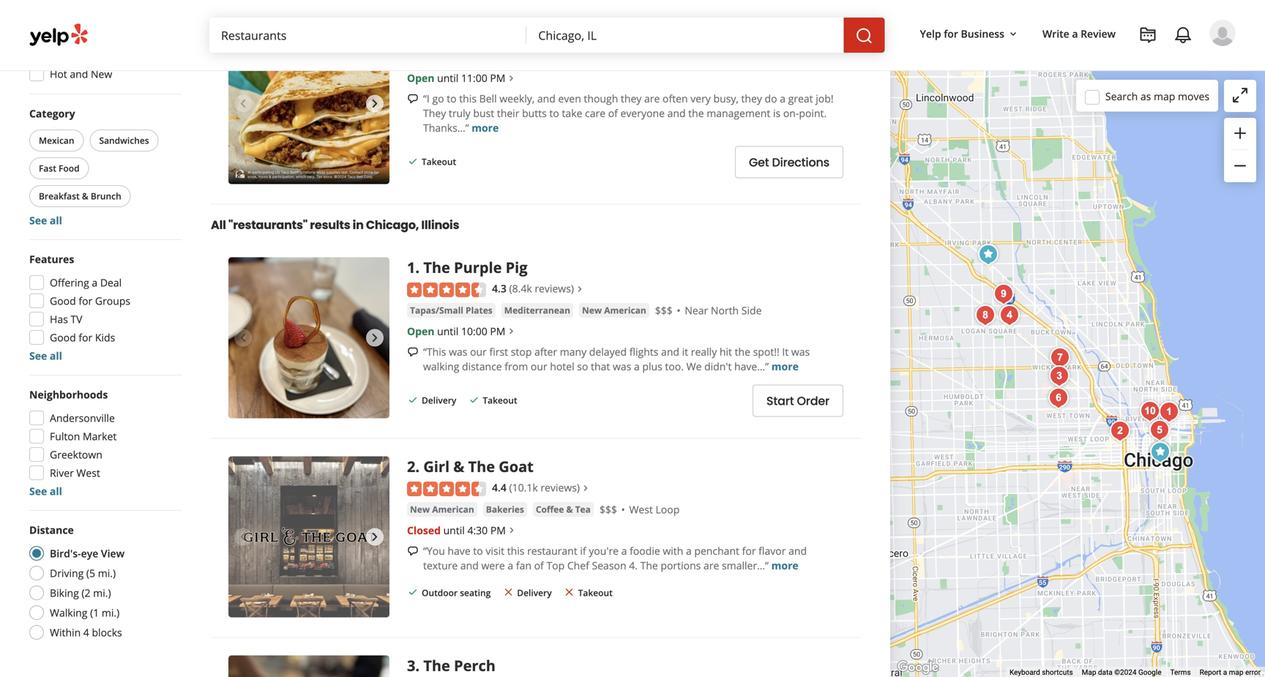 Task type: describe. For each thing, give the bounding box(es) containing it.
0 vertical spatial until
[[437, 71, 459, 85]]

tapas/small
[[410, 304, 463, 316]]

bakeries link
[[483, 502, 527, 517]]

$$$ for 1 . the purple pig
[[655, 304, 673, 317]]

a inside group
[[92, 276, 98, 290]]

walking
[[50, 606, 87, 620]]

2 . girl & the goat
[[407, 456, 534, 477]]

new for the leftmost the 'new american' "link"
[[410, 503, 430, 515]]

0 horizontal spatial bell
[[445, 23, 472, 43]]

even
[[558, 91, 581, 105]]

are inside "you have to visit this restaurant if you're a foodie with a penchant for flavor and texture and were a fan of top chef season 4.      the portions are smaller…"
[[704, 559, 719, 572]]

driving
[[50, 566, 84, 580]]

and down often on the right of page
[[667, 106, 686, 120]]

0 horizontal spatial our
[[470, 345, 487, 359]]

reviews) for the purple pig
[[535, 281, 574, 295]]

a left the fan at the bottom left
[[508, 559, 513, 572]]

open until 10:00 pm
[[407, 324, 506, 338]]

loop for west loop
[[656, 503, 680, 517]]

very
[[691, 91, 711, 105]]

slideshow element for 2
[[228, 456, 390, 618]]

illinois
[[421, 217, 459, 233]]

their
[[497, 106, 519, 120]]

smaller…"
[[722, 559, 769, 572]]

mexican inside the category group
[[39, 134, 74, 146]]

and up butts
[[537, 91, 556, 105]]

keyboard shortcuts button
[[1010, 667, 1073, 677]]

16 chevron down v2 image
[[1008, 28, 1019, 40]]

is
[[773, 106, 781, 120]]

mexican inside mexican link
[[459, 51, 495, 63]]

previous image for get directions
[[234, 95, 252, 112]]

west inside neighborhoods group
[[76, 466, 100, 480]]

seating
[[460, 587, 491, 599]]

flavor
[[759, 544, 786, 558]]

category
[[29, 107, 75, 120]]

tapas/small plates button
[[407, 303, 496, 318]]

the right tacos link at the left top of the page
[[541, 50, 558, 64]]

report
[[1200, 668, 1222, 677]]

4.4
[[492, 481, 509, 495]]

as
[[1141, 89, 1151, 103]]

(1
[[90, 606, 99, 620]]

0 horizontal spatial delivery
[[82, 12, 121, 26]]

have
[[448, 544, 471, 558]]

if
[[580, 544, 586, 558]]

. for 2
[[415, 456, 420, 477]]

cantina
[[476, 23, 533, 43]]

16 close v2 image
[[503, 587, 514, 598]]

tacos link
[[504, 50, 535, 65]]

groups
[[95, 294, 130, 308]]

teddy r. image
[[1210, 20, 1236, 46]]

within
[[50, 626, 81, 640]]

all for offering a deal
[[50, 349, 62, 363]]

16 checkmark v2 image for outdoor seating
[[407, 587, 419, 598]]

american for the rightmost the 'new american' "link"
[[604, 304, 646, 316]]

1 horizontal spatial our
[[531, 359, 547, 373]]

the inside "this was our first stop after many delayed flights and it really hit the spot!! it was walking distance from our hotel so that was a plus too. we didn't have…"
[[735, 345, 751, 359]]

sandwiches button
[[90, 130, 159, 152]]

see for andersonville
[[29, 484, 47, 498]]

a right write
[[1072, 27, 1078, 41]]

taco bell cantina image
[[1146, 438, 1175, 467]]

good for groups
[[50, 294, 130, 308]]

lone owl pub image
[[1046, 343, 1075, 373]]

mexican link
[[456, 50, 498, 65]]

you're
[[589, 544, 619, 558]]

and inside "this was our first stop after many delayed flights and it really hit the spot!! it was walking distance from our hotel so that was a plus too. we didn't have…"
[[661, 345, 680, 359]]

1 horizontal spatial west
[[629, 503, 653, 517]]

pig
[[506, 257, 528, 277]]

breakfast & brunch
[[39, 190, 121, 202]]

penumbra image
[[971, 301, 1000, 330]]

food
[[59, 162, 79, 174]]

3 . the perch
[[407, 656, 496, 676]]

bakeries
[[486, 503, 524, 515]]

see all button for offering a deal
[[29, 349, 62, 363]]

2 horizontal spatial to
[[549, 106, 559, 120]]

too.
[[665, 359, 684, 373]]

all for andersonville
[[50, 484, 62, 498]]

so
[[577, 359, 588, 373]]

0 vertical spatial more link
[[472, 121, 499, 135]]

bakeries button
[[483, 502, 527, 517]]

& for breakfast
[[82, 190, 88, 202]]

next image for open
[[366, 95, 384, 112]]

offers for offers delivery
[[50, 12, 80, 26]]

hit
[[720, 345, 732, 359]]

& for coffee
[[566, 503, 573, 515]]

previous image
[[234, 528, 252, 546]]

greektown
[[50, 448, 102, 462]]

closed until 4:30 pm
[[407, 523, 506, 537]]

taco bell cantina link
[[407, 23, 533, 43]]

truly
[[449, 106, 471, 120]]

google image
[[894, 658, 942, 677]]

pm for pig
[[490, 324, 506, 338]]

and down have
[[460, 559, 479, 572]]

loop for the loop
[[561, 50, 585, 64]]

start order
[[767, 393, 830, 409]]

next image
[[366, 329, 384, 347]]

google
[[1139, 668, 1162, 677]]

offers for offers takeout
[[50, 30, 80, 44]]

distance
[[462, 359, 502, 373]]

hot
[[50, 67, 67, 81]]

tapas/small plates
[[410, 304, 493, 316]]

see all for offering a deal
[[29, 349, 62, 363]]

2 horizontal spatial was
[[791, 345, 810, 359]]

view
[[101, 547, 124, 561]]

takeout for 16 close v2 image
[[578, 587, 613, 599]]

open for start order
[[407, 324, 435, 338]]

3
[[407, 656, 415, 676]]

more for 2 . girl & the goat
[[772, 559, 799, 572]]

for for kids
[[79, 331, 92, 345]]

get directions
[[749, 154, 830, 171]]

for for groups
[[79, 294, 92, 308]]

foodie
[[630, 544, 660, 558]]

have…"
[[734, 359, 769, 373]]

the purple pig link
[[423, 257, 528, 277]]

side
[[742, 304, 762, 317]]

delayed
[[589, 345, 627, 359]]

and right hot
[[70, 67, 88, 81]]

chef
[[567, 559, 589, 572]]

often
[[663, 91, 688, 105]]

spot!!
[[753, 345, 780, 359]]

takeout down 'offers delivery' in the left top of the page
[[82, 30, 121, 44]]

many
[[560, 345, 587, 359]]

terms link
[[1170, 668, 1191, 677]]

walking (1 mi.)
[[50, 606, 120, 620]]

tapas/small plates link
[[407, 303, 496, 318]]

the right the 3
[[423, 656, 450, 676]]

bird's-
[[50, 547, 81, 561]]

walking
[[423, 359, 459, 373]]

penchant
[[694, 544, 740, 558]]

"this was our first stop after many delayed flights and it really hit the spot!! it was walking distance from our hotel so that was a plus too. we didn't have…"
[[423, 345, 810, 373]]

to for until 4:30 pm
[[473, 544, 483, 558]]

1 horizontal spatial delivery
[[422, 394, 456, 406]]

for for business
[[944, 27, 958, 41]]

outdoor
[[422, 587, 458, 599]]

taco
[[407, 23, 441, 43]]

neighborhoods group
[[25, 387, 182, 499]]

next image for closed
[[366, 528, 384, 546]]

none field address, neighborhood, city, state or zip
[[527, 18, 844, 53]]

driving (5 mi.)
[[50, 566, 116, 580]]

tacos button
[[504, 50, 535, 64]]

projects image
[[1139, 26, 1157, 44]]

zoom in image
[[1232, 124, 1249, 142]]

1 vertical spatial &
[[453, 456, 464, 477]]

0 vertical spatial mexican button
[[456, 50, 498, 64]]

coffee
[[536, 503, 564, 515]]

"this
[[423, 345, 446, 359]]

0 horizontal spatial new american link
[[407, 502, 477, 517]]

4
[[83, 626, 89, 640]]

address, neighborhood, city, state or zip text field
[[527, 18, 844, 53]]

1 see all button from the top
[[29, 213, 62, 227]]

texture
[[423, 559, 458, 572]]

this inside "i go to this bell weekly, and even though they are often very busy, they do a great job! they truly bust their butts to take care of everyone and the management is on-point. thanks…"
[[459, 91, 477, 105]]

slideshow element for 1
[[228, 257, 390, 418]]

features group
[[25, 252, 182, 363]]

of inside "you have to visit this restaurant if you're a foodie with a penchant for flavor and texture and were a fan of top chef season 4.      the portions are smaller…"
[[534, 559, 544, 572]]

user actions element
[[908, 18, 1257, 108]]

new for the rightmost the 'new american' "link"
[[582, 304, 602, 316]]

2 they from the left
[[741, 91, 762, 105]]

see all inside the category group
[[29, 213, 62, 227]]

noodlebird image
[[989, 280, 1019, 309]]

4.4 star rating image
[[407, 482, 486, 496]]

2 horizontal spatial delivery
[[517, 587, 552, 599]]

the loop
[[541, 50, 585, 64]]

fast food button
[[29, 157, 89, 179]]

near
[[685, 304, 708, 317]]

new american button for the leftmost the 'new american' "link"
[[407, 502, 477, 517]]

mi.) for walking (1 mi.)
[[102, 606, 120, 620]]

really
[[691, 345, 717, 359]]



Task type: vqa. For each thing, say whether or not it's contained in the screenshot.
the middle &
yes



Task type: locate. For each thing, give the bounding box(es) containing it.
0 vertical spatial are
[[644, 91, 660, 105]]

things to do, nail salons, plumbers text field
[[209, 18, 527, 53]]

shortcuts
[[1042, 668, 1073, 677]]

morikawa bento image
[[974, 240, 1003, 269]]

0 vertical spatial more
[[472, 121, 499, 135]]

tex-mex link
[[407, 50, 450, 65]]

see all button for andersonville
[[29, 484, 62, 498]]

business
[[961, 27, 1005, 41]]

4.
[[629, 559, 638, 572]]

2 all from the top
[[50, 349, 62, 363]]

1 vertical spatial the
[[735, 345, 751, 359]]

0 vertical spatial to
[[447, 91, 457, 105]]

all inside features group
[[50, 349, 62, 363]]

1 they from the left
[[621, 91, 642, 105]]

sandwiches
[[99, 134, 149, 146]]

1 horizontal spatial they
[[741, 91, 762, 105]]

0 vertical spatial new american button
[[579, 303, 649, 318]]

slideshow element
[[228, 23, 390, 184], [228, 257, 390, 418], [228, 456, 390, 618]]

1 horizontal spatial american
[[604, 304, 646, 316]]

to
[[447, 91, 457, 105], [549, 106, 559, 120], [473, 544, 483, 558]]

map left error
[[1229, 668, 1244, 677]]

good for good for groups
[[50, 294, 76, 308]]

0 horizontal spatial they
[[621, 91, 642, 105]]

terms
[[1170, 668, 1191, 677]]

error
[[1245, 668, 1261, 677]]

american for the leftmost the 'new american' "link"
[[432, 503, 474, 515]]

for left the kids
[[79, 331, 92, 345]]

mexican up 11:00
[[459, 51, 495, 63]]

16 checkmark v2 image
[[407, 156, 419, 167], [407, 394, 419, 406]]

1 none field from the left
[[209, 18, 527, 53]]

to for until 11:00 pm
[[447, 91, 457, 105]]

this
[[459, 91, 477, 105], [507, 544, 525, 558]]

are up everyone
[[644, 91, 660, 105]]

new american button for the rightmost the 'new american' "link"
[[579, 303, 649, 318]]

3 see all from the top
[[29, 484, 62, 498]]

search as map moves
[[1106, 89, 1210, 103]]

they left do
[[741, 91, 762, 105]]

4.3 star rating image
[[407, 283, 486, 297]]

16 chevron right v2 image
[[506, 72, 517, 84], [574, 283, 586, 295], [506, 326, 517, 337], [580, 483, 592, 494]]

for inside "you have to visit this restaurant if you're a foodie with a penchant for flavor and texture and were a fan of top chef season 4.      the portions are smaller…"
[[742, 544, 756, 558]]

2 see all from the top
[[29, 349, 62, 363]]

1 horizontal spatial bell
[[479, 91, 497, 105]]

offering a deal
[[50, 276, 122, 290]]

of right care
[[608, 106, 618, 120]]

all down breakfast
[[50, 213, 62, 227]]

tea
[[575, 503, 591, 515]]

1 vertical spatial west
[[629, 503, 653, 517]]

and left the it
[[661, 345, 680, 359]]

start order link
[[753, 385, 844, 417]]

$$$ left "near"
[[655, 304, 673, 317]]

2 16 speech v2 image from the top
[[407, 346, 419, 358]]

16 chevron right v2 image
[[506, 525, 518, 536]]

after
[[535, 345, 557, 359]]

see inside neighborhoods group
[[29, 484, 47, 498]]

0 horizontal spatial &
[[82, 190, 88, 202]]

the purple pig image
[[1155, 398, 1184, 427]]

0 vertical spatial new american
[[582, 304, 646, 316]]

the perch image
[[1045, 362, 1074, 391]]

more link
[[472, 121, 499, 135], [772, 359, 799, 373], [772, 559, 799, 572]]

it
[[682, 345, 688, 359]]

©2024
[[1115, 668, 1137, 677]]

fast
[[39, 162, 56, 174]]

notifications image
[[1174, 26, 1192, 44]]

& inside button
[[82, 190, 88, 202]]

16 speech v2 image
[[407, 546, 419, 557]]

mex
[[428, 51, 447, 63]]

offers down 'offers delivery' in the left top of the page
[[50, 30, 80, 44]]

from
[[505, 359, 528, 373]]

1 slideshow element from the top
[[228, 23, 390, 184]]

$$$ for 2 . girl & the goat
[[600, 503, 617, 517]]

1 next image from the top
[[366, 95, 384, 112]]

new up closed
[[410, 503, 430, 515]]

1 all from the top
[[50, 213, 62, 227]]

zoom out image
[[1232, 157, 1249, 175]]

the up the 4.4
[[468, 456, 495, 477]]

0 horizontal spatial new
[[91, 67, 112, 81]]

(10.1k reviews) link
[[509, 479, 592, 495]]

see all button inside features group
[[29, 349, 62, 363]]

(5
[[86, 566, 95, 580]]

16 checkmark v2 image down distance
[[468, 394, 480, 406]]

mediterranean link
[[501, 303, 573, 318]]

good for good for kids
[[50, 331, 76, 345]]

1 vertical spatial mexican button
[[29, 130, 84, 152]]

1 see from the top
[[29, 213, 47, 227]]

1 . from the top
[[415, 257, 420, 277]]

was down 'delayed'
[[613, 359, 631, 373]]

of
[[608, 106, 618, 120], [534, 559, 544, 572]]

see all button inside neighborhoods group
[[29, 484, 62, 498]]

see inside features group
[[29, 349, 47, 363]]

takeout down from
[[483, 394, 517, 406]]

3 see all button from the top
[[29, 484, 62, 498]]

2 none field from the left
[[527, 18, 844, 53]]

16 speech v2 image for start order
[[407, 346, 419, 358]]

0 vertical spatial 16 checkmark v2 image
[[468, 394, 480, 406]]

the right hit
[[735, 345, 751, 359]]

see for offering a deal
[[29, 349, 47, 363]]

girl & the goat image
[[1106, 417, 1135, 446]]

open for get directions
[[407, 71, 435, 85]]

1 vertical spatial open
[[407, 324, 435, 338]]

near north side
[[685, 304, 762, 317]]

all down river
[[50, 484, 62, 498]]

hotel
[[550, 359, 575, 373]]

more link down flavor
[[772, 559, 799, 572]]

plus
[[642, 359, 662, 373]]

a right you're
[[621, 544, 627, 558]]

1 open from the top
[[407, 71, 435, 85]]

16 checkmark v2 image left outdoor
[[407, 587, 419, 598]]

& right girl
[[453, 456, 464, 477]]

none field things to do, nail salons, plumbers
[[209, 18, 527, 53]]

1 previous image from the top
[[234, 95, 252, 112]]

kids
[[95, 331, 115, 345]]

and right flavor
[[789, 544, 807, 558]]

see all inside features group
[[29, 349, 62, 363]]

more link down it
[[772, 359, 799, 373]]

see all button down river
[[29, 484, 62, 498]]

has tv
[[50, 312, 82, 326]]

16 checkmark v2 image up chicago,
[[407, 156, 419, 167]]

1 vertical spatial of
[[534, 559, 544, 572]]

pm
[[490, 71, 506, 85], [490, 324, 506, 338], [490, 523, 506, 537]]

1 horizontal spatial map
[[1229, 668, 1244, 677]]

mi.) right (1
[[102, 606, 120, 620]]

new american button down 4.4 star rating image
[[407, 502, 477, 517]]

do
[[765, 91, 777, 105]]

good down has tv
[[50, 331, 76, 345]]

2 vertical spatial .
[[415, 656, 420, 676]]

1 vertical spatial mexican
[[39, 134, 74, 146]]

west
[[76, 466, 100, 480], [629, 503, 653, 517]]

more down it
[[772, 359, 799, 373]]

pm right 11:00
[[490, 71, 506, 85]]

2 vertical spatial new
[[410, 503, 430, 515]]

1 vertical spatial 16 checkmark v2 image
[[407, 587, 419, 598]]

they up everyone
[[621, 91, 642, 105]]

1 horizontal spatial 16 checkmark v2 image
[[468, 394, 480, 406]]

3 pm from the top
[[490, 523, 506, 537]]

new american down 4.4 star rating image
[[410, 503, 474, 515]]

1 vertical spatial good
[[50, 331, 76, 345]]

0 horizontal spatial american
[[432, 503, 474, 515]]

american
[[604, 304, 646, 316], [432, 503, 474, 515]]

see all for andersonville
[[29, 484, 62, 498]]

2 16 checkmark v2 image from the top
[[407, 394, 419, 406]]

pm for the
[[490, 523, 506, 537]]

job!
[[816, 91, 834, 105]]

3 slideshow element from the top
[[228, 456, 390, 618]]

0 vertical spatial previous image
[[234, 95, 252, 112]]

see inside the category group
[[29, 213, 47, 227]]

tacos
[[507, 51, 532, 63]]

1 vertical spatial are
[[704, 559, 719, 572]]

mexican button up 11:00
[[456, 50, 498, 64]]

1 vertical spatial new american button
[[407, 502, 477, 517]]

1 horizontal spatial mexican button
[[456, 50, 498, 64]]

nettare image
[[1044, 384, 1073, 413]]

within 4 blocks
[[50, 626, 122, 640]]

map region
[[790, 16, 1265, 677]]

3 . from the top
[[415, 656, 420, 676]]

0 vertical spatial 16 checkmark v2 image
[[407, 156, 419, 167]]

more link for girl & the goat
[[772, 559, 799, 572]]

0 horizontal spatial are
[[644, 91, 660, 105]]

until for girl
[[443, 523, 465, 537]]

0 horizontal spatial $$$
[[600, 503, 617, 517]]

new up 'delayed'
[[582, 304, 602, 316]]

are inside "i go to this bell weekly, and even though they are often very busy, they do a great job! they truly bust their butts to take care of everyone and the management is on-point. thanks…"
[[644, 91, 660, 105]]

None search field
[[209, 18, 885, 53]]

16 speech v2 image
[[407, 93, 419, 105], [407, 346, 419, 358]]

reviews) for girl & the goat
[[541, 481, 580, 495]]

0 horizontal spatial map
[[1154, 89, 1175, 103]]

3 see from the top
[[29, 484, 47, 498]]

daisies image
[[995, 301, 1024, 330]]

portions
[[661, 559, 701, 572]]

0 horizontal spatial west
[[76, 466, 100, 480]]

1 vertical spatial slideshow element
[[228, 257, 390, 418]]

2 vertical spatial until
[[443, 523, 465, 537]]

mi.) right (5
[[98, 566, 116, 580]]

16 close v2 image
[[564, 587, 575, 598]]

takeout down thanks…"
[[422, 156, 456, 168]]

all inside neighborhoods group
[[50, 484, 62, 498]]

new down the offers takeout
[[91, 67, 112, 81]]

2 see from the top
[[29, 349, 47, 363]]

until down "tapas/small plates" link on the top left of page
[[437, 324, 459, 338]]

loop up "with"
[[656, 503, 680, 517]]

0 horizontal spatial of
[[534, 559, 544, 572]]

reviews) up mediterranean
[[535, 281, 574, 295]]

1 16 speech v2 image from the top
[[407, 93, 419, 105]]

1 vertical spatial our
[[531, 359, 547, 373]]

offers up the offers takeout
[[50, 12, 80, 26]]

"i
[[423, 91, 430, 105]]

0 vertical spatial reviews)
[[535, 281, 574, 295]]

previous image for start order
[[234, 329, 252, 347]]

mi.) right (2
[[93, 586, 111, 600]]

until for the
[[437, 324, 459, 338]]

1 horizontal spatial new american button
[[579, 303, 649, 318]]

see all down river
[[29, 484, 62, 498]]

0 vertical spatial 16 speech v2 image
[[407, 93, 419, 105]]

a right report
[[1223, 668, 1227, 677]]

2 next image from the top
[[366, 528, 384, 546]]

1 horizontal spatial of
[[608, 106, 618, 120]]

0 horizontal spatial the
[[688, 106, 704, 120]]

a inside "i go to this bell weekly, and even though they are often very busy, they do a great job! they truly bust their butts to take care of everyone and the management is on-point. thanks…"
[[780, 91, 786, 105]]

bell inside "i go to this bell weekly, and even though they are often very busy, they do a great job! they truly bust their butts to take care of everyone and the management is on-point. thanks…"
[[479, 91, 497, 105]]

map data ©2024 google
[[1082, 668, 1162, 677]]

0 horizontal spatial mexican button
[[29, 130, 84, 152]]

was down the open until 10:00 pm
[[449, 345, 467, 359]]

1 horizontal spatial new american
[[582, 304, 646, 316]]

. for 1
[[415, 257, 420, 277]]

the dearborn image
[[1145, 416, 1174, 445]]

0 vertical spatial bell
[[445, 23, 472, 43]]

for up smaller…"
[[742, 544, 756, 558]]

map right the as
[[1154, 89, 1175, 103]]

1
[[407, 257, 415, 277]]

2 vertical spatial delivery
[[517, 587, 552, 599]]

search image
[[856, 27, 873, 45]]

the inside "i go to this bell weekly, and even though they are often very busy, they do a great job! they truly bust their butts to take care of everyone and the management is on-point. thanks…"
[[688, 106, 704, 120]]

3 all from the top
[[50, 484, 62, 498]]

see all down has
[[29, 349, 62, 363]]

fulton
[[50, 429, 80, 443]]

1 vertical spatial previous image
[[234, 329, 252, 347]]

a left plus
[[634, 359, 640, 373]]

a inside "this was our first stop after many delayed flights and it really hit the spot!! it was walking distance from our hotel so that was a plus too. we didn't have…"
[[634, 359, 640, 373]]

"i go to this bell weekly, and even though they are often very busy, they do a great job! they truly bust their butts to take care of everyone and the management is on-point. thanks…"
[[423, 91, 834, 135]]

yelp for business button
[[914, 20, 1025, 47]]

new american up 'delayed'
[[582, 304, 646, 316]]

1 vertical spatial 16 checkmark v2 image
[[407, 394, 419, 406]]

1 16 checkmark v2 image from the top
[[407, 156, 419, 167]]

0 vertical spatial see
[[29, 213, 47, 227]]

1 vertical spatial this
[[507, 544, 525, 558]]

tex-
[[410, 51, 428, 63]]

more down bust
[[472, 121, 499, 135]]

1 vertical spatial more link
[[772, 359, 799, 373]]

see all down breakfast
[[29, 213, 62, 227]]

new american link down 4.4 star rating image
[[407, 502, 477, 517]]

offers takeout
[[50, 30, 121, 44]]

mi.) for driving (5 mi.)
[[98, 566, 116, 580]]

16 chevron right v2 image inside (10.1k reviews) link
[[580, 483, 592, 494]]

expand map image
[[1232, 86, 1249, 104]]

map for error
[[1229, 668, 1244, 677]]

0 vertical spatial of
[[608, 106, 618, 120]]

"restaurants"
[[228, 217, 308, 233]]

16 chevron right v2 image inside (8.4k reviews) link
[[574, 283, 586, 295]]

0 horizontal spatial this
[[459, 91, 477, 105]]

16 checkmark v2 image for takeout
[[468, 394, 480, 406]]

of inside "i go to this bell weekly, and even though they are often very busy, they do a great job! they truly bust their butts to take care of everyone and the management is on-point. thanks…"
[[608, 106, 618, 120]]

good up has tv
[[50, 294, 76, 308]]

1 horizontal spatial &
[[453, 456, 464, 477]]

$$$
[[655, 304, 673, 317], [600, 503, 617, 517]]

2 vertical spatial pm
[[490, 523, 506, 537]]

tex-mex button
[[407, 50, 450, 64]]

offers delivery
[[50, 12, 121, 26]]

category group
[[26, 106, 182, 228]]

new
[[91, 67, 112, 81], [582, 304, 602, 316], [410, 503, 430, 515]]

None field
[[209, 18, 527, 53], [527, 18, 844, 53]]

0 vertical spatial new
[[91, 67, 112, 81]]

all down good for kids
[[50, 349, 62, 363]]

until up have
[[443, 523, 465, 537]]

this up the fan at the bottom left
[[507, 544, 525, 558]]

2 vertical spatial see all button
[[29, 484, 62, 498]]

bell up bust
[[479, 91, 497, 105]]

takeout right 16 close v2 image
[[578, 587, 613, 599]]

the down foodie
[[640, 559, 658, 572]]

this inside "you have to visit this restaurant if you're a foodie with a penchant for flavor and texture and were a fan of top chef season 4.      the portions are smaller…"
[[507, 544, 525, 558]]

0 horizontal spatial to
[[447, 91, 457, 105]]

west down "greektown" on the bottom
[[76, 466, 100, 480]]

next image
[[366, 95, 384, 112], [366, 528, 384, 546]]

1 pm from the top
[[490, 71, 506, 85]]

2 vertical spatial mi.)
[[102, 606, 120, 620]]

distance
[[29, 523, 74, 537]]

2 offers from the top
[[50, 30, 80, 44]]

1 horizontal spatial new american link
[[579, 303, 649, 318]]

order
[[797, 393, 830, 409]]

care
[[585, 106, 606, 120]]

$$$ right tea in the left of the page
[[600, 503, 617, 517]]

mi.) for biking (2 mi.)
[[93, 586, 111, 600]]

to left visit
[[473, 544, 483, 558]]

2 good from the top
[[50, 331, 76, 345]]

the
[[688, 106, 704, 120], [735, 345, 751, 359]]

to inside "you have to visit this restaurant if you're a foodie with a penchant for flavor and texture and were a fan of top chef season 4.      the portions are smaller…"
[[473, 544, 483, 558]]

0 horizontal spatial 16 checkmark v2 image
[[407, 587, 419, 598]]

2 . from the top
[[415, 456, 420, 477]]

river
[[50, 466, 74, 480]]

. up 4.3 star rating 'image' on the left
[[415, 257, 420, 277]]

new american button up 'delayed'
[[579, 303, 649, 318]]

1 horizontal spatial this
[[507, 544, 525, 558]]

though
[[584, 91, 618, 105]]

were
[[481, 559, 505, 572]]

1 horizontal spatial mexican
[[459, 51, 495, 63]]

2 previous image from the top
[[234, 329, 252, 347]]

pm up the first
[[490, 324, 506, 338]]

reviews) up coffee & tea
[[541, 481, 580, 495]]

0 horizontal spatial was
[[449, 345, 467, 359]]

mexican down category
[[39, 134, 74, 146]]

2 pm from the top
[[490, 324, 506, 338]]

for down offering a deal
[[79, 294, 92, 308]]

1 horizontal spatial to
[[473, 544, 483, 558]]

takeout for 16 checkmark v2 icon associated with takeout
[[483, 394, 517, 406]]

the up 4.3 star rating 'image' on the left
[[423, 257, 450, 277]]

bust
[[473, 106, 494, 120]]

& inside 'button'
[[566, 503, 573, 515]]

west up foodie
[[629, 503, 653, 517]]

to left take
[[549, 106, 559, 120]]

delivery down walking
[[422, 394, 456, 406]]

a right "with"
[[686, 544, 692, 558]]

1 vertical spatial until
[[437, 324, 459, 338]]

see up neighborhoods
[[29, 349, 47, 363]]

1 horizontal spatial new
[[410, 503, 430, 515]]

this up truly
[[459, 91, 477, 105]]

16 speech v2 image left "i on the top of page
[[407, 93, 419, 105]]

(2
[[82, 586, 90, 600]]

see all button down breakfast
[[29, 213, 62, 227]]

subway image
[[1146, 438, 1175, 467]]

. left the perch link in the left of the page
[[415, 656, 420, 676]]

girl & the goat link
[[423, 456, 534, 477]]

2 horizontal spatial &
[[566, 503, 573, 515]]

0 horizontal spatial new american button
[[407, 502, 477, 517]]

delivery right 16 close v2 icon
[[517, 587, 552, 599]]

has
[[50, 312, 68, 326]]

no vacancy image
[[1136, 397, 1165, 426]]

0 vertical spatial .
[[415, 257, 420, 277]]

group
[[1224, 118, 1257, 182]]

season
[[592, 559, 626, 572]]

more down flavor
[[772, 559, 799, 572]]

0 vertical spatial $$$
[[655, 304, 673, 317]]

1 offers from the top
[[50, 12, 80, 26]]

0 vertical spatial see all button
[[29, 213, 62, 227]]

1 good from the top
[[50, 294, 76, 308]]

(10.1k
[[509, 481, 538, 495]]

more link for the purple pig
[[772, 359, 799, 373]]

1 vertical spatial $$$
[[600, 503, 617, 517]]

next image left "i on the top of page
[[366, 95, 384, 112]]

16 checkmark v2 image for delivery
[[407, 394, 419, 406]]

all inside the category group
[[50, 213, 62, 227]]

1 vertical spatial see all
[[29, 349, 62, 363]]

the inside "you have to visit this restaurant if you're a foodie with a penchant for flavor and texture and were a fan of top chef season 4.      the portions are smaller…"
[[640, 559, 658, 572]]

next image left 16 speech v2 icon on the left of page
[[366, 528, 384, 546]]

plates
[[466, 304, 493, 316]]

previous image
[[234, 95, 252, 112], [234, 329, 252, 347]]

2 vertical spatial slideshow element
[[228, 456, 390, 618]]

0 vertical spatial &
[[82, 190, 88, 202]]

0 vertical spatial mexican
[[459, 51, 495, 63]]

0 vertical spatial new american link
[[579, 303, 649, 318]]

weekly,
[[500, 91, 535, 105]]

4:30
[[467, 523, 488, 537]]

1 horizontal spatial loop
[[656, 503, 680, 517]]

takeout for 16 checkmark v2 image for takeout
[[422, 156, 456, 168]]

16 checkmark v2 image
[[468, 394, 480, 406], [407, 587, 419, 598]]

0 horizontal spatial mexican
[[39, 134, 74, 146]]

see all inside neighborhoods group
[[29, 484, 62, 498]]

2 horizontal spatial new
[[582, 304, 602, 316]]

map for moves
[[1154, 89, 1175, 103]]

more for 1 . the purple pig
[[772, 359, 799, 373]]

16 speech v2 image left the "this
[[407, 346, 419, 358]]

the perch link
[[423, 656, 496, 676]]

1 vertical spatial new american
[[410, 503, 474, 515]]

2 see all button from the top
[[29, 349, 62, 363]]

yelp
[[920, 27, 941, 41]]

16 checkmark v2 image up 2
[[407, 394, 419, 406]]

to right go
[[447, 91, 457, 105]]

loop up even at the left of page
[[561, 50, 585, 64]]

our down after
[[531, 359, 547, 373]]

are down penchant
[[704, 559, 719, 572]]

2 slideshow element from the top
[[228, 257, 390, 418]]

good for kids
[[50, 331, 115, 345]]

16 checkmark v2 image for takeout
[[407, 156, 419, 167]]

1 horizontal spatial the
[[735, 345, 751, 359]]

start
[[767, 393, 794, 409]]

for inside button
[[944, 27, 958, 41]]

1 vertical spatial pm
[[490, 324, 506, 338]]

1 vertical spatial offers
[[50, 30, 80, 44]]

2 vertical spatial &
[[566, 503, 573, 515]]

.
[[415, 257, 420, 277], [415, 456, 420, 477], [415, 656, 420, 676]]

10:00
[[461, 324, 487, 338]]

see
[[29, 213, 47, 227], [29, 349, 47, 363], [29, 484, 47, 498]]

distance option group
[[25, 523, 182, 644]]

16 speech v2 image for get directions
[[407, 93, 419, 105]]

2 open from the top
[[407, 324, 435, 338]]

write
[[1043, 27, 1070, 41]]

of right the fan at the bottom left
[[534, 559, 544, 572]]

0 vertical spatial west
[[76, 466, 100, 480]]

1 see all from the top
[[29, 213, 62, 227]]

more link down bust
[[472, 121, 499, 135]]

2 vertical spatial all
[[50, 484, 62, 498]]

was right it
[[791, 345, 810, 359]]

1 horizontal spatial was
[[613, 359, 631, 373]]

until
[[437, 71, 459, 85], [437, 324, 459, 338], [443, 523, 465, 537]]

open down the tex- at the left top of page
[[407, 71, 435, 85]]

and
[[70, 67, 88, 81], [537, 91, 556, 105], [667, 106, 686, 120], [661, 345, 680, 359], [789, 544, 807, 558], [460, 559, 479, 572]]

see down breakfast
[[29, 213, 47, 227]]

1 vertical spatial new american link
[[407, 502, 477, 517]]



